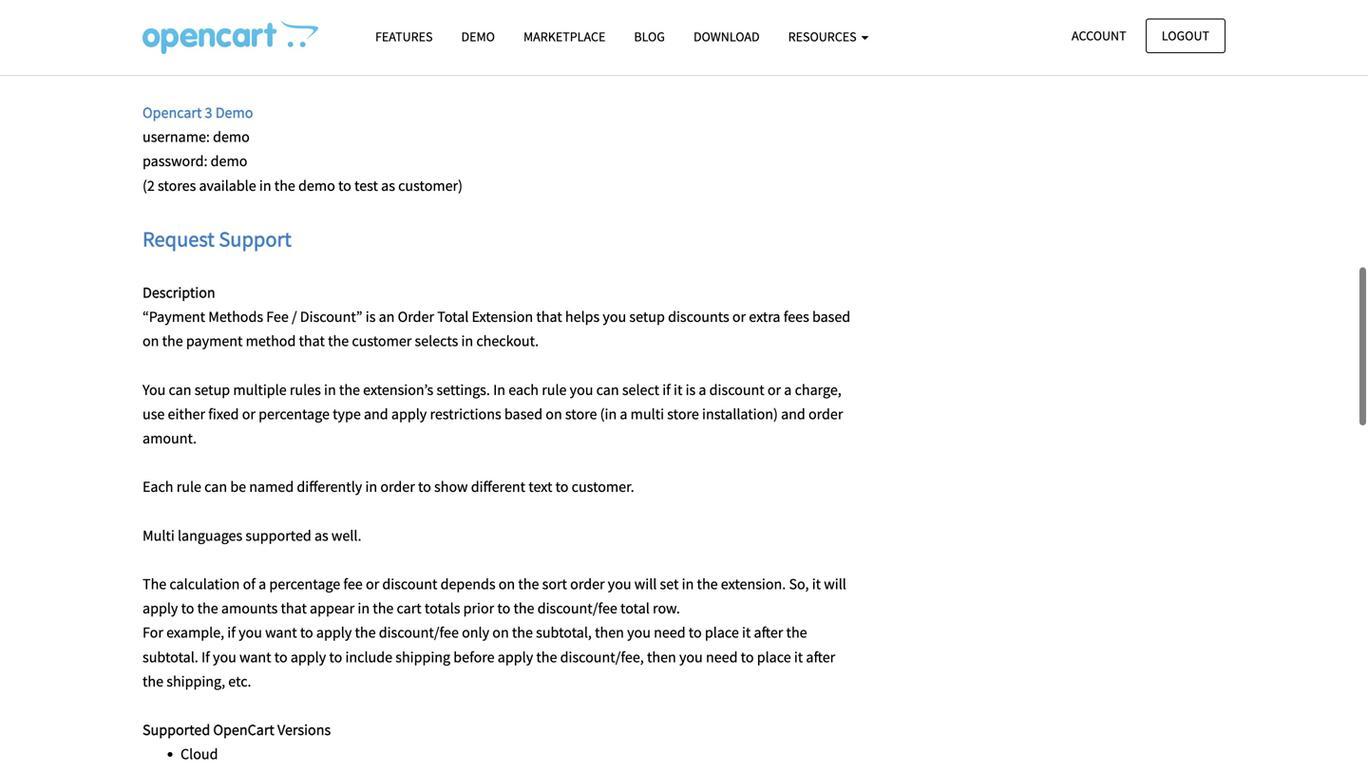 Task type: locate. For each thing, give the bounding box(es) containing it.
extension
[[472, 308, 533, 327]]

1 horizontal spatial based
[[813, 308, 851, 327]]

settings.
[[437, 381, 490, 400]]

then up discount/fee,
[[595, 624, 625, 643]]

you inside you can setup multiple rules in the extension's settings. in each rule you can select if it is a discount or a charge, use either fixed or percentage type and apply restrictions based on store (in a multi store installation) and order amount.
[[570, 381, 594, 400]]

support for get support
[[1039, 19, 1100, 38]]

as right test
[[381, 176, 395, 195]]

password:
[[143, 152, 208, 171]]

store left (in
[[566, 405, 597, 424]]

0 vertical spatial support
[[1039, 19, 1100, 38]]

setup left discounts
[[630, 308, 665, 327]]

in inside opencart 3 demo username: demo password: demo (2 stores available in the demo to test as customer)
[[259, 176, 271, 195]]

or inside the calculation of a percentage fee or discount depends on the sort order you will set in the extension. so, it will apply to the amounts that appear in the cart totals prior to the discount/fee total row. for example, if you want to apply the discount/fee only on the subtotal, then you need to place it after the subtotal. if you want to apply to include shipping before apply the discount/fee, then you need to place it after the shipping, etc.
[[366, 575, 379, 594]]

subtotal,
[[536, 624, 592, 643]]

1 store from the left
[[566, 405, 597, 424]]

extra
[[749, 308, 781, 327]]

1 vertical spatial discount
[[383, 575, 438, 594]]

1 vertical spatial order
[[381, 478, 415, 497]]

demo left test
[[299, 176, 335, 195]]

the right "available"
[[275, 176, 296, 195]]

a inside the calculation of a percentage fee or discount depends on the sort order you will set in the extension. so, it will apply to the amounts that appear in the cart totals prior to the discount/fee total row. for example, if you want to apply the discount/fee only on the subtotal, then you need to place it after the subtotal. if you want to apply to include shipping before apply the discount/fee, then you need to place it after the shipping, etc.
[[259, 575, 266, 594]]

place
[[705, 624, 739, 643], [757, 648, 792, 667]]

amount.
[[143, 429, 197, 448]]

and down charge,
[[782, 405, 806, 424]]

1 and from the left
[[364, 405, 389, 424]]

prior
[[464, 600, 495, 619]]

0 horizontal spatial will
[[635, 575, 657, 594]]

based right "fees"
[[813, 308, 851, 327]]

fees
[[784, 308, 810, 327]]

the left sort
[[518, 575, 539, 594]]

0 horizontal spatial as
[[315, 527, 329, 546]]

0 vertical spatial order
[[809, 405, 844, 424]]

in inside description "payment methods fee / discount" is an order total extension that helps you setup discounts or extra fees based on the payment method that the customer selects in checkout.
[[462, 332, 474, 351]]

sort
[[542, 575, 568, 594]]

demo right 'features'
[[462, 28, 495, 45]]

percentage
[[259, 405, 330, 424], [269, 575, 340, 594]]

1 horizontal spatial setup
[[630, 308, 665, 327]]

a
[[699, 381, 707, 400], [785, 381, 792, 400], [620, 405, 628, 424], [259, 575, 266, 594]]

is inside you can setup multiple rules in the extension's settings. in each rule you can select if it is a discount or a charge, use either fixed or percentage type and apply restrictions based on store (in a multi store installation) and order amount.
[[686, 381, 696, 400]]

apply inside you can setup multiple rules in the extension's settings. in each rule you can select if it is a discount or a charge, use either fixed or percentage type and apply restrictions based on store (in a multi store installation) and order amount.
[[392, 405, 427, 424]]

1 vertical spatial demo
[[211, 152, 248, 171]]

a up installation)
[[699, 381, 707, 400]]

in right rules
[[324, 381, 336, 400]]

marketplace
[[524, 28, 606, 45]]

0 vertical spatial percentage
[[259, 405, 330, 424]]

as
[[381, 176, 395, 195], [315, 527, 329, 546]]

cloud
[[181, 745, 218, 765]]

after down extension.
[[754, 624, 784, 643]]

demo inside opencart 3 demo username: demo password: demo (2 stores available in the demo to test as customer)
[[216, 103, 253, 122]]

is left an
[[366, 308, 376, 327]]

the up "include" in the bottom of the page
[[355, 624, 376, 643]]

order left 'show'
[[381, 478, 415, 497]]

want down amounts
[[265, 624, 297, 643]]

customer
[[352, 332, 412, 351]]

1 vertical spatial support
[[219, 226, 292, 252]]

account
[[1072, 27, 1127, 44]]

need down row. in the left of the page
[[654, 624, 686, 643]]

support down "available"
[[219, 226, 292, 252]]

0 horizontal spatial setup
[[195, 381, 230, 400]]

0 vertical spatial discount
[[710, 381, 765, 400]]

0 horizontal spatial then
[[595, 624, 625, 643]]

type
[[333, 405, 361, 424]]

1 horizontal spatial and
[[782, 405, 806, 424]]

based down each
[[505, 405, 543, 424]]

setup up fixed
[[195, 381, 230, 400]]

the down calculation
[[197, 600, 218, 619]]

that left helps
[[537, 308, 563, 327]]

1 vertical spatial based
[[505, 405, 543, 424]]

1 vertical spatial if
[[228, 624, 236, 643]]

store
[[566, 405, 597, 424], [668, 405, 700, 424]]

if
[[202, 648, 210, 667]]

payment
[[186, 332, 243, 351]]

1 horizontal spatial after
[[807, 648, 836, 667]]

0 horizontal spatial discount/fee
[[379, 624, 459, 643]]

description
[[143, 283, 215, 302]]

the
[[275, 176, 296, 195], [162, 332, 183, 351], [328, 332, 349, 351], [339, 381, 360, 400], [518, 575, 539, 594], [697, 575, 718, 594], [197, 600, 218, 619], [373, 600, 394, 619], [514, 600, 535, 619], [355, 624, 376, 643], [512, 624, 533, 643], [787, 624, 808, 643], [537, 648, 558, 667], [143, 673, 164, 692]]

download
[[694, 28, 760, 45]]

that down discount"
[[299, 332, 325, 351]]

0 vertical spatial is
[[366, 308, 376, 327]]

to inside opencart 3 demo username: demo password: demo (2 stores available in the demo to test as customer)
[[338, 176, 352, 195]]

support right get
[[1039, 19, 1100, 38]]

logout
[[1162, 27, 1210, 44]]

on left (in
[[546, 405, 563, 424]]

supported
[[143, 721, 210, 740]]

is right select on the left of page
[[686, 381, 696, 400]]

discount/fee up subtotal,
[[538, 600, 618, 619]]

download link
[[680, 20, 774, 53]]

1 horizontal spatial discount
[[710, 381, 765, 400]]

in down total
[[462, 332, 474, 351]]

1 vertical spatial demo
[[216, 103, 253, 122]]

the right set
[[697, 575, 718, 594]]

total
[[438, 308, 469, 327]]

multi languages supported as well.
[[143, 527, 362, 546]]

a right of
[[259, 575, 266, 594]]

or left the extra
[[733, 308, 746, 327]]

demo right 3
[[216, 103, 253, 122]]

in
[[493, 381, 506, 400]]

get support link
[[903, 6, 1207, 50]]

either
[[168, 405, 205, 424]]

order
[[809, 405, 844, 424], [381, 478, 415, 497], [571, 575, 605, 594]]

setup inside you can setup multiple rules in the extension's settings. in each rule you can select if it is a discount or a charge, use either fixed or percentage type and apply restrictions based on store (in a multi store installation) and order amount.
[[195, 381, 230, 400]]

the down so,
[[787, 624, 808, 643]]

checkout.
[[477, 332, 539, 351]]

you
[[143, 381, 166, 400]]

0 vertical spatial if
[[663, 381, 671, 400]]

1 horizontal spatial if
[[663, 381, 671, 400]]

in
[[259, 176, 271, 195], [462, 332, 474, 351], [324, 381, 336, 400], [365, 478, 378, 497], [682, 575, 694, 594], [358, 600, 370, 619]]

discount up installation)
[[710, 381, 765, 400]]

discount up cart
[[383, 575, 438, 594]]

or right fixed
[[242, 405, 256, 424]]

customer)
[[398, 176, 463, 195]]

opencart - payment methods fee / discount image
[[143, 20, 318, 54]]

2 vertical spatial demo
[[299, 176, 335, 195]]

3
[[205, 103, 212, 122]]

you
[[603, 308, 627, 327], [570, 381, 594, 400], [608, 575, 632, 594], [239, 624, 262, 643], [628, 624, 651, 643], [213, 648, 237, 667], [680, 648, 703, 667]]

1 horizontal spatial support
[[1039, 19, 1100, 38]]

order right sort
[[571, 575, 605, 594]]

resources
[[789, 28, 860, 45]]

want up the etc. at the bottom of page
[[240, 648, 271, 667]]

can up either
[[169, 381, 192, 400]]

if right select on the left of page
[[663, 381, 671, 400]]

before
[[454, 648, 495, 667]]

1 horizontal spatial is
[[686, 381, 696, 400]]

multiple
[[233, 381, 287, 400]]

then down row. in the left of the page
[[647, 648, 677, 667]]

1 vertical spatial is
[[686, 381, 696, 400]]

or right fee
[[366, 575, 379, 594]]

order down charge,
[[809, 405, 844, 424]]

on down "payment
[[143, 332, 159, 351]]

0 horizontal spatial after
[[754, 624, 784, 643]]

can up (in
[[597, 381, 619, 400]]

1 horizontal spatial will
[[824, 575, 847, 594]]

1 horizontal spatial rule
[[542, 381, 567, 400]]

1 horizontal spatial order
[[571, 575, 605, 594]]

you down row. in the left of the page
[[680, 648, 703, 667]]

0 vertical spatial discount/fee
[[538, 600, 618, 619]]

0 horizontal spatial order
[[381, 478, 415, 497]]

percentage up appear
[[269, 575, 340, 594]]

0 horizontal spatial demo
[[216, 103, 253, 122]]

0 vertical spatial after
[[754, 624, 784, 643]]

fee
[[344, 575, 363, 594]]

on
[[143, 332, 159, 351], [546, 405, 563, 424], [499, 575, 515, 594], [493, 624, 509, 643]]

1 horizontal spatial as
[[381, 176, 395, 195]]

then
[[595, 624, 625, 643], [647, 648, 677, 667]]

setup
[[630, 308, 665, 327], [195, 381, 230, 400]]

demo up "available"
[[211, 152, 248, 171]]

the up type
[[339, 381, 360, 400]]

it inside you can setup multiple rules in the extension's settings. in each rule you can select if it is a discount or a charge, use either fixed or percentage type and apply restrictions based on store (in a multi store installation) and order amount.
[[674, 381, 683, 400]]

2 and from the left
[[782, 405, 806, 424]]

percentage inside you can setup multiple rules in the extension's settings. in each rule you can select if it is a discount or a charge, use either fixed or percentage type and apply restrictions based on store (in a multi store installation) and order amount.
[[259, 405, 330, 424]]

opencart
[[143, 103, 202, 122]]

2 will from the left
[[824, 575, 847, 594]]

in right "available"
[[259, 176, 271, 195]]

need down extension.
[[706, 648, 738, 667]]

2 vertical spatial order
[[571, 575, 605, 594]]

will
[[635, 575, 657, 594], [824, 575, 847, 594]]

discount"
[[300, 308, 363, 327]]

it
[[674, 381, 683, 400], [813, 575, 821, 594], [742, 624, 751, 643], [795, 648, 803, 667]]

based inside you can setup multiple rules in the extension's settings. in each rule you can select if it is a discount or a charge, use either fixed or percentage type and apply restrictions based on store (in a multi store installation) and order amount.
[[505, 405, 543, 424]]

after
[[754, 624, 784, 643], [807, 648, 836, 667]]

0 vertical spatial based
[[813, 308, 851, 327]]

the down discount"
[[328, 332, 349, 351]]

opencart
[[213, 721, 275, 740]]

can left "be"
[[205, 478, 227, 497]]

0 horizontal spatial support
[[219, 226, 292, 252]]

named
[[249, 478, 294, 497]]

to
[[338, 176, 352, 195], [418, 478, 431, 497], [556, 478, 569, 497], [181, 600, 194, 619], [498, 600, 511, 619], [300, 624, 313, 643], [689, 624, 702, 643], [275, 648, 288, 667], [329, 648, 343, 667], [741, 648, 754, 667]]

demo down opencart 3 demo link at the left top of the page
[[213, 127, 250, 146]]

each rule can be named differently in order to show different text to customer.
[[143, 478, 635, 497]]

request support
[[143, 226, 292, 252]]

helps
[[566, 308, 600, 327]]

1 horizontal spatial store
[[668, 405, 700, 424]]

0 vertical spatial as
[[381, 176, 395, 195]]

1 vertical spatial rule
[[177, 478, 202, 497]]

will right so,
[[824, 575, 847, 594]]

and right type
[[364, 405, 389, 424]]

method
[[246, 332, 296, 351]]

1 vertical spatial after
[[807, 648, 836, 667]]

it right select on the left of page
[[674, 381, 683, 400]]

if inside the calculation of a percentage fee or discount depends on the sort order you will set in the extension. so, it will apply to the amounts that appear in the cart totals prior to the discount/fee total row. for example, if you want to apply the discount/fee only on the subtotal, then you need to place it after the subtotal. if you want to apply to include shipping before apply the discount/fee, then you need to place it after the shipping, etc.
[[228, 624, 236, 643]]

will left set
[[635, 575, 657, 594]]

1 vertical spatial setup
[[195, 381, 230, 400]]

1 vertical spatial place
[[757, 648, 792, 667]]

1 vertical spatial percentage
[[269, 575, 340, 594]]

rule right each
[[542, 381, 567, 400]]

0 horizontal spatial need
[[654, 624, 686, 643]]

after down so,
[[807, 648, 836, 667]]

shipping
[[396, 648, 451, 667]]

support
[[1039, 19, 1100, 38], [219, 226, 292, 252]]

0 horizontal spatial is
[[366, 308, 376, 327]]

support inside get support link
[[1039, 19, 1100, 38]]

the down "payment
[[162, 332, 183, 351]]

based inside description "payment methods fee / discount" is an order total extension that helps you setup discounts or extra fees based on the payment method that the customer selects in checkout.
[[813, 308, 851, 327]]

the inside you can setup multiple rules in the extension's settings. in each rule you can select if it is a discount or a charge, use either fixed or percentage type and apply restrictions based on store (in a multi store installation) and order amount.
[[339, 381, 360, 400]]

0 vertical spatial rule
[[542, 381, 567, 400]]

0 horizontal spatial if
[[228, 624, 236, 643]]

rule right "each"
[[177, 478, 202, 497]]

discount/fee up shipping
[[379, 624, 459, 643]]

1 horizontal spatial demo
[[462, 28, 495, 45]]

store right multi
[[668, 405, 700, 424]]

set
[[660, 575, 679, 594]]

1 horizontal spatial discount/fee
[[538, 600, 618, 619]]

2 horizontal spatial order
[[809, 405, 844, 424]]

extension.
[[721, 575, 786, 594]]

on right depends
[[499, 575, 515, 594]]

the
[[143, 575, 167, 594]]

you right each
[[570, 381, 594, 400]]

logout link
[[1146, 19, 1226, 53]]

discount
[[710, 381, 765, 400], [383, 575, 438, 594]]

example,
[[166, 624, 224, 643]]

the calculation of a percentage fee or discount depends on the sort order you will set in the extension. so, it will apply to the amounts that appear in the cart totals prior to the discount/fee total row. for example, if you want to apply the discount/fee only on the subtotal, then you need to place it after the subtotal. if you want to apply to include shipping before apply the discount/fee, then you need to place it after the shipping, etc.
[[143, 575, 847, 692]]

0 horizontal spatial place
[[705, 624, 739, 643]]

rules
[[290, 381, 321, 400]]

you inside description "payment methods fee / discount" is an order total extension that helps you setup discounts or extra fees based on the payment method that the customer selects in checkout.
[[603, 308, 627, 327]]

that left appear
[[281, 600, 307, 619]]

show
[[434, 478, 468, 497]]

you right helps
[[603, 308, 627, 327]]

0 horizontal spatial discount
[[383, 575, 438, 594]]

percentage inside the calculation of a percentage fee or discount depends on the sort order you will set in the extension. so, it will apply to the amounts that appear in the cart totals prior to the discount/fee total row. for example, if you want to apply the discount/fee only on the subtotal, then you need to place it after the subtotal. if you want to apply to include shipping before apply the discount/fee, then you need to place it after the shipping, etc.
[[269, 575, 340, 594]]

discount inside you can setup multiple rules in the extension's settings. in each rule you can select if it is a discount or a charge, use either fixed or percentage type and apply restrictions based on store (in a multi store installation) and order amount.
[[710, 381, 765, 400]]

1 vertical spatial need
[[706, 648, 738, 667]]

multi
[[143, 527, 175, 546]]

on right only
[[493, 624, 509, 643]]

0 vertical spatial demo
[[462, 28, 495, 45]]

if down amounts
[[228, 624, 236, 643]]

0 horizontal spatial based
[[505, 405, 543, 424]]

different
[[471, 478, 526, 497]]

based
[[813, 308, 851, 327], [505, 405, 543, 424]]

percentage down rules
[[259, 405, 330, 424]]

1 horizontal spatial then
[[647, 648, 677, 667]]

2 vertical spatial that
[[281, 600, 307, 619]]

so,
[[790, 575, 810, 594]]

is
[[366, 308, 376, 327], [686, 381, 696, 400]]

in right differently
[[365, 478, 378, 497]]

0 vertical spatial setup
[[630, 308, 665, 327]]

0 horizontal spatial and
[[364, 405, 389, 424]]

can
[[169, 381, 192, 400], [597, 381, 619, 400], [205, 478, 227, 497]]

(2
[[143, 176, 155, 195]]

subtotal.
[[143, 648, 198, 667]]

on inside you can setup multiple rules in the extension's settings. in each rule you can select if it is a discount or a charge, use either fixed or percentage type and apply restrictions based on store (in a multi store installation) and order amount.
[[546, 405, 563, 424]]

0 vertical spatial need
[[654, 624, 686, 643]]

as left well. on the left bottom
[[315, 527, 329, 546]]

0 horizontal spatial store
[[566, 405, 597, 424]]



Task type: vqa. For each thing, say whether or not it's contained in the screenshot.
register link
no



Task type: describe. For each thing, give the bounding box(es) containing it.
the down subtotal,
[[537, 648, 558, 667]]

charge,
[[795, 381, 842, 400]]

customer.
[[572, 478, 635, 497]]

1 horizontal spatial can
[[205, 478, 227, 497]]

a right (in
[[620, 405, 628, 424]]

you down total
[[628, 624, 651, 643]]

you can setup multiple rules in the extension's settings. in each rule you can select if it is a discount or a charge, use either fixed or percentage type and apply restrictions based on store (in a multi store installation) and order amount.
[[143, 381, 844, 448]]

2 horizontal spatial can
[[597, 381, 619, 400]]

appear
[[310, 600, 355, 619]]

order
[[398, 308, 434, 327]]

marketplace link
[[510, 20, 620, 53]]

available
[[199, 176, 256, 195]]

versions
[[278, 721, 331, 740]]

1 will from the left
[[635, 575, 657, 594]]

support for request support
[[219, 226, 292, 252]]

fee
[[266, 308, 289, 327]]

1 horizontal spatial need
[[706, 648, 738, 667]]

username:
[[143, 127, 210, 146]]

get support
[[1010, 19, 1100, 38]]

cart
[[397, 600, 422, 619]]

blog link
[[620, 20, 680, 53]]

depends
[[441, 575, 496, 594]]

if inside you can setup multiple rules in the extension's settings. in each rule you can select if it is a discount or a charge, use either fixed or percentage type and apply restrictions based on store (in a multi store installation) and order amount.
[[663, 381, 671, 400]]

in down fee
[[358, 600, 370, 619]]

of
[[243, 575, 256, 594]]

extension's
[[363, 381, 434, 400]]

0 vertical spatial demo
[[213, 127, 250, 146]]

order inside the calculation of a percentage fee or discount depends on the sort order you will set in the extension. so, it will apply to the amounts that appear in the cart totals prior to the discount/fee total row. for example, if you want to apply the discount/fee only on the subtotal, then you need to place it after the subtotal. if you want to apply to include shipping before apply the discount/fee, then you need to place it after the shipping, etc.
[[571, 575, 605, 594]]

1 vertical spatial as
[[315, 527, 329, 546]]

1 vertical spatial discount/fee
[[379, 624, 459, 643]]

an
[[379, 308, 395, 327]]

etc.
[[228, 673, 251, 692]]

0 vertical spatial then
[[595, 624, 625, 643]]

it down extension.
[[742, 624, 751, 643]]

methods
[[208, 308, 263, 327]]

1 horizontal spatial place
[[757, 648, 792, 667]]

supported opencart versions cloud
[[143, 721, 331, 765]]

restrictions
[[430, 405, 502, 424]]

calculation
[[170, 575, 240, 594]]

resources link
[[774, 20, 884, 53]]

stores
[[158, 176, 196, 195]]

languages
[[178, 527, 243, 546]]

the left cart
[[373, 600, 394, 619]]

you right if
[[213, 648, 237, 667]]

(in
[[601, 405, 617, 424]]

installation)
[[703, 405, 778, 424]]

features link
[[361, 20, 447, 53]]

be
[[230, 478, 246, 497]]

opencart 3 demo link
[[143, 103, 253, 122]]

rule inside you can setup multiple rules in the extension's settings. in each rule you can select if it is a discount or a charge, use either fixed or percentage type and apply restrictions based on store (in a multi store installation) and order amount.
[[542, 381, 567, 400]]

shipping,
[[167, 673, 225, 692]]

each
[[143, 478, 173, 497]]

in right set
[[682, 575, 694, 594]]

opencart 3 demo username: demo password: demo (2 stores available in the demo to test as customer)
[[143, 103, 463, 195]]

description "payment methods fee / discount" is an order total extension that helps you setup discounts or extra fees based on the payment method that the customer selects in checkout.
[[143, 283, 851, 351]]

0 horizontal spatial can
[[169, 381, 192, 400]]

0 vertical spatial want
[[265, 624, 297, 643]]

account link
[[1056, 19, 1143, 53]]

amounts
[[221, 600, 278, 619]]

it down so,
[[795, 648, 803, 667]]

the inside opencart 3 demo username: demo password: demo (2 stores available in the demo to test as customer)
[[275, 176, 296, 195]]

only
[[462, 624, 490, 643]]

as inside opencart 3 demo username: demo password: demo (2 stores available in the demo to test as customer)
[[381, 176, 395, 195]]

0 horizontal spatial rule
[[177, 478, 202, 497]]

you up total
[[608, 575, 632, 594]]

it right so,
[[813, 575, 821, 594]]

setup inside description "payment methods fee / discount" is an order total extension that helps you setup discounts or extra fees based on the payment method that the customer selects in checkout.
[[630, 308, 665, 327]]

each
[[509, 381, 539, 400]]

0 vertical spatial that
[[537, 308, 563, 327]]

row.
[[653, 600, 681, 619]]

that inside the calculation of a percentage fee or discount depends on the sort order you will set in the extension. so, it will apply to the amounts that appear in the cart totals prior to the discount/fee total row. for example, if you want to apply the discount/fee only on the subtotal, then you need to place it after the subtotal. if you want to apply to include shipping before apply the discount/fee, then you need to place it after the shipping, etc.
[[281, 600, 307, 619]]

2 store from the left
[[668, 405, 700, 424]]

the right prior
[[514, 600, 535, 619]]

in inside you can setup multiple rules in the extension's settings. in each rule you can select if it is a discount or a charge, use either fixed or percentage type and apply restrictions based on store (in a multi store installation) and order amount.
[[324, 381, 336, 400]]

on inside description "payment methods fee / discount" is an order total extension that helps you setup discounts or extra fees based on the payment method that the customer selects in checkout.
[[143, 332, 159, 351]]

/
[[292, 308, 297, 327]]

order inside you can setup multiple rules in the extension's settings. in each rule you can select if it is a discount or a charge, use either fixed or percentage type and apply restrictions based on store (in a multi store installation) and order amount.
[[809, 405, 844, 424]]

the down subtotal.
[[143, 673, 164, 692]]

1 vertical spatial then
[[647, 648, 677, 667]]

1 vertical spatial that
[[299, 332, 325, 351]]

blog
[[634, 28, 665, 45]]

request
[[143, 226, 215, 252]]

for
[[143, 624, 163, 643]]

the left subtotal,
[[512, 624, 533, 643]]

get
[[1010, 19, 1036, 38]]

discount/fee,
[[561, 648, 644, 667]]

1 vertical spatial want
[[240, 648, 271, 667]]

or inside description "payment methods fee / discount" is an order total extension that helps you setup discounts or extra fees based on the payment method that the customer selects in checkout.
[[733, 308, 746, 327]]

test
[[355, 176, 378, 195]]

select
[[623, 381, 660, 400]]

total
[[621, 600, 650, 619]]

selects
[[415, 332, 458, 351]]

supported
[[246, 527, 312, 546]]

you down amounts
[[239, 624, 262, 643]]

fixed
[[208, 405, 239, 424]]

0 vertical spatial place
[[705, 624, 739, 643]]

discounts
[[668, 308, 730, 327]]

demo link
[[447, 20, 510, 53]]

or up installation)
[[768, 381, 782, 400]]

"payment
[[143, 308, 205, 327]]

is inside description "payment methods fee / discount" is an order total extension that helps you setup discounts or extra fees based on the payment method that the customer selects in checkout.
[[366, 308, 376, 327]]

text
[[529, 478, 553, 497]]

differently
[[297, 478, 362, 497]]

a left charge,
[[785, 381, 792, 400]]

request support link
[[143, 226, 292, 252]]

discount inside the calculation of a percentage fee or discount depends on the sort order you will set in the extension. so, it will apply to the amounts that appear in the cart totals prior to the discount/fee total row. for example, if you want to apply the discount/fee only on the subtotal, then you need to place it after the subtotal. if you want to apply to include shipping before apply the discount/fee, then you need to place it after the shipping, etc.
[[383, 575, 438, 594]]

use
[[143, 405, 165, 424]]



